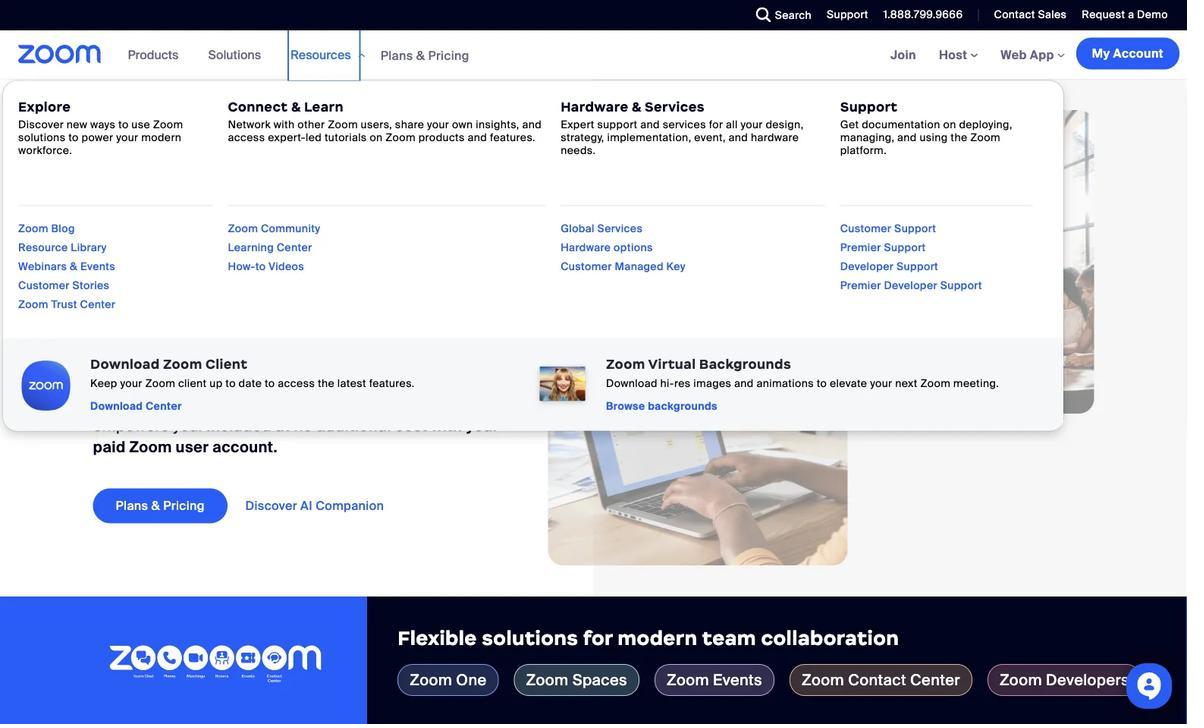 Task type: describe. For each thing, give the bounding box(es) containing it.
global
[[561, 222, 595, 236]]

join link
[[880, 30, 928, 79]]

for inside main content
[[584, 625, 613, 650]]

resource library link
[[18, 241, 107, 255]]

collaboration
[[762, 625, 900, 650]]

customer support link
[[841, 222, 937, 236]]

web app
[[1001, 47, 1055, 63]]

makes
[[288, 185, 464, 251]]

zoom inside zoom events tab
[[667, 670, 710, 689]]

ai inside ai that makes you more
[[93, 185, 146, 251]]

premier developer support link
[[841, 279, 983, 293]]

trust
[[51, 298, 77, 312]]

webinars & events link
[[18, 260, 115, 274]]

browse backgrounds
[[606, 399, 718, 413]]

keep
[[90, 376, 117, 390]]

my
[[1093, 46, 1111, 61]]

zoom inside explore discover new ways to use zoom solutions to power your modern workforce.
[[153, 117, 183, 131]]

premier support link
[[841, 241, 926, 255]]

2 premier from the top
[[841, 279, 882, 293]]

get zoom's ai security & privacy whitepaper
[[116, 99, 346, 113]]

how-to videos link
[[228, 260, 304, 274]]

meeting.
[[954, 376, 1000, 390]]

customer inside global services hardware options customer managed key
[[561, 260, 612, 274]]

on inside the connect & learn network with other zoom users, share your own insights, and access expert-led tutorials on zoom products and features.
[[370, 130, 383, 144]]

new
[[67, 117, 88, 131]]

spaces
[[573, 670, 628, 689]]

developers
[[1047, 670, 1130, 689]]

search
[[775, 8, 812, 22]]

your inside zoom virtual backgrounds download hi-res images and animations to elevate your next zoom meeting.
[[871, 376, 893, 390]]

videos
[[269, 260, 304, 274]]

resources
[[291, 47, 351, 63]]

to right 'date'
[[265, 376, 275, 390]]

contact inside 'link'
[[995, 8, 1036, 22]]

discover inside explore discover new ways to use zoom solutions to power your modern workforce.
[[18, 117, 64, 131]]

platform.
[[841, 143, 887, 157]]

zoom events tab
[[655, 664, 775, 696]]

hi-
[[661, 376, 675, 390]]

pricing inside product information navigation
[[428, 47, 470, 63]]

resource
[[18, 241, 68, 255]]

and inside zoom virtual backgrounds download hi-res images and animations to elevate your next zoom meeting.
[[735, 376, 754, 390]]

users,
[[361, 117, 392, 131]]

empowers
[[93, 416, 169, 436]]

web
[[1001, 47, 1027, 63]]

demo
[[1138, 8, 1169, 22]]

hardware & services expert support and services for all your design, strategy, implementation, event, and hardware needs.
[[561, 99, 804, 157]]

stories
[[72, 279, 110, 293]]

zoom left client
[[145, 376, 175, 390]]

zoom inside zoom one tab
[[410, 670, 453, 689]]

latest
[[338, 376, 367, 390]]

customer stories link
[[18, 279, 110, 293]]

with inside the connect & learn network with other zoom users, share your own insights, and access expert-led tutorials on zoom products and features.
[[274, 117, 295, 131]]

and right insights,
[[522, 117, 542, 131]]

download center
[[90, 399, 182, 413]]

& inside hardware & services expert support and services for all your design, strategy, implementation, event, and hardware needs.
[[632, 99, 642, 115]]

zoom spaces tab
[[514, 664, 640, 696]]

zoom inside zoom contact center tab
[[802, 670, 845, 689]]

request a demo
[[1083, 8, 1169, 22]]

power
[[82, 130, 113, 144]]

get inside main content
[[116, 99, 135, 113]]

zoom up client
[[163, 356, 202, 372]]

to left power
[[68, 130, 79, 144]]

customer managed key link
[[561, 260, 686, 274]]

and right support
[[641, 117, 660, 131]]

network
[[228, 117, 271, 131]]

zoom trust center link
[[18, 298, 116, 312]]

use
[[132, 117, 150, 131]]

expert-
[[268, 130, 306, 144]]

get inside support get documentation on deploying, managing, and using the zoom platform.
[[841, 117, 859, 131]]

get zoom's ai security & privacy whitepaper link
[[93, 94, 464, 118]]

backgrounds
[[700, 356, 792, 372]]

flexible solutions for modern team collaboration tab list
[[398, 664, 1157, 696]]

res
[[675, 376, 691, 390]]

your inside zoom ai companion is your trusted digital assistant that empowers you.
[[262, 395, 294, 415]]

images
[[694, 376, 732, 390]]

contact sales link up web app dropdown button
[[995, 8, 1067, 22]]

to left use
[[118, 117, 129, 131]]

zoom one tab
[[398, 664, 499, 696]]

connect
[[228, 99, 288, 115]]

zoom left trust
[[18, 298, 48, 312]]

and right products
[[468, 130, 487, 144]]

0 vertical spatial developer
[[841, 260, 894, 274]]

ways
[[90, 117, 116, 131]]

and inside support get documentation on deploying, managing, and using the zoom platform.
[[898, 130, 917, 144]]

1 vertical spatial solutions
[[482, 625, 579, 650]]

one
[[456, 670, 487, 689]]

download for center
[[90, 399, 143, 413]]

web app button
[[1001, 47, 1065, 63]]

next
[[896, 376, 918, 390]]

deploying,
[[960, 117, 1013, 131]]

center inside tab
[[911, 670, 961, 689]]

download inside zoom virtual backgrounds download hi-res images and animations to elevate your next zoom meeting.
[[606, 376, 658, 390]]

banner containing explore
[[0, 30, 1188, 431]]

other
[[298, 117, 325, 131]]

documentation
[[862, 117, 941, 131]]

support get documentation on deploying, managing, and using the zoom platform.
[[841, 99, 1013, 157]]

managing,
[[841, 130, 895, 144]]

more
[[208, 243, 348, 309]]

products button
[[128, 30, 185, 79]]

account
[[1114, 46, 1164, 61]]

features. inside the connect & learn network with other zoom users, share your own insights, and access expert-led tutorials on zoom products and features.
[[490, 130, 536, 144]]

1 premier from the top
[[841, 241, 882, 255]]

digital
[[354, 395, 398, 415]]

to inside zoom community learning center how-to videos
[[255, 260, 266, 274]]

you
[[93, 243, 195, 309]]

blog
[[51, 222, 75, 236]]

plans inside main content
[[116, 498, 148, 514]]

download zoom client image
[[18, 357, 75, 414]]



Task type: vqa. For each thing, say whether or not it's contained in the screenshot.
ZOOM UNIFIED COMMUNICATION PLATFORM Image
yes



Task type: locate. For each thing, give the bounding box(es) containing it.
0 vertical spatial plans & pricing
[[381, 47, 470, 63]]

zoom spaces
[[526, 670, 628, 689]]

1.888.799.9666 button up join
[[873, 0, 967, 30]]

request a demo link
[[1071, 0, 1188, 30], [1083, 8, 1169, 22]]

discover down explore
[[18, 117, 64, 131]]

zoom contact center tab
[[790, 664, 973, 696]]

share
[[395, 117, 424, 131]]

0 horizontal spatial on
[[370, 130, 383, 144]]

is
[[246, 395, 259, 415]]

banner
[[0, 30, 1188, 431]]

0 horizontal spatial features.
[[369, 376, 415, 390]]

0 vertical spatial access
[[228, 130, 265, 144]]

the inside download zoom client keep your zoom client up to date to access the latest features.
[[318, 376, 335, 390]]

download for zoom
[[90, 356, 160, 372]]

0 vertical spatial features.
[[490, 130, 536, 144]]

join
[[891, 47, 917, 63]]

the
[[951, 130, 968, 144], [318, 376, 335, 390]]

zoom contact center
[[802, 670, 961, 689]]

0 horizontal spatial that
[[158, 185, 275, 251]]

1 horizontal spatial features.
[[490, 130, 536, 144]]

your right all
[[741, 117, 763, 131]]

ai
[[179, 99, 189, 113], [93, 185, 146, 251], [139, 395, 154, 415], [301, 498, 313, 514]]

1 vertical spatial plans
[[116, 498, 148, 514]]

solutions
[[18, 130, 66, 144], [482, 625, 579, 650]]

contact sales link up web app
[[983, 0, 1071, 30]]

explore
[[18, 99, 71, 115]]

services up hardware options link
[[598, 222, 643, 236]]

zoom down collaboration
[[802, 670, 845, 689]]

1 horizontal spatial customer
[[561, 260, 612, 274]]

hardware down global
[[561, 241, 611, 255]]

zoom down empowers
[[129, 438, 172, 457]]

2 vertical spatial download
[[90, 399, 143, 413]]

download inside download zoom client keep your zoom client up to date to access the latest features.
[[90, 356, 160, 372]]

0 horizontal spatial with
[[274, 117, 295, 131]]

ai right blog
[[93, 185, 146, 251]]

get up platform. on the right top
[[841, 117, 859, 131]]

your inside hardware & services expert support and services for all your design, strategy, implementation, event, and hardware needs.
[[741, 117, 763, 131]]

insights,
[[476, 117, 520, 131]]

companion
[[158, 395, 242, 415], [316, 498, 384, 514]]

meetings navigation
[[880, 30, 1188, 80]]

plans & pricing down user
[[116, 498, 205, 514]]

0 vertical spatial plans
[[381, 47, 413, 63]]

resources button
[[291, 30, 366, 79]]

customer down hardware options link
[[561, 260, 612, 274]]

zoom down learn
[[328, 117, 358, 131]]

hardware
[[751, 130, 799, 144]]

modern down the zoom's
[[141, 130, 182, 144]]

1 hardware from the top
[[561, 99, 629, 115]]

features. inside download zoom client keep your zoom client up to date to access the latest features.
[[369, 376, 415, 390]]

zoom right using
[[971, 130, 1001, 144]]

zoom virtual backgrounds image
[[534, 357, 591, 414]]

0 vertical spatial companion
[[158, 395, 242, 415]]

zoom left spaces
[[526, 670, 569, 689]]

1 horizontal spatial get
[[841, 117, 859, 131]]

support link
[[816, 0, 873, 30], [827, 8, 869, 22]]

2 horizontal spatial customer
[[841, 222, 892, 236]]

trusted
[[298, 395, 350, 415]]

developer support link
[[841, 260, 939, 274]]

customer
[[841, 222, 892, 236], [561, 260, 612, 274], [18, 279, 70, 293]]

event,
[[695, 130, 726, 144]]

zoom left one
[[410, 670, 453, 689]]

zoom inside zoom spaces tab
[[526, 670, 569, 689]]

download up keep
[[90, 356, 160, 372]]

events inside tab
[[713, 670, 763, 689]]

1.888.799.9666
[[884, 8, 963, 22]]

with inside included at no additional cost with your paid zoom user account.
[[432, 416, 462, 436]]

0 vertical spatial for
[[709, 117, 723, 131]]

pricing
[[428, 47, 470, 63], [163, 498, 205, 514]]

0 vertical spatial customer
[[841, 222, 892, 236]]

global services link
[[561, 222, 643, 236]]

zoom inside zoom ai companion is your trusted digital assistant that empowers you.
[[93, 395, 135, 415]]

1 horizontal spatial events
[[713, 670, 763, 689]]

premier down customer support link
[[841, 241, 882, 255]]

1 vertical spatial features.
[[369, 376, 415, 390]]

1 vertical spatial customer
[[561, 260, 612, 274]]

collaborative
[[93, 302, 443, 368]]

zoom down keep
[[93, 395, 135, 415]]

zoom
[[153, 117, 183, 131], [328, 117, 358, 131], [386, 130, 416, 144], [971, 130, 1001, 144], [18, 222, 48, 236], [228, 222, 258, 236], [18, 298, 48, 312], [163, 356, 202, 372], [606, 356, 646, 372], [145, 376, 175, 390], [921, 376, 951, 390], [93, 395, 135, 415], [129, 438, 172, 457], [410, 670, 453, 689], [526, 670, 569, 689], [667, 670, 710, 689], [802, 670, 845, 689], [1000, 670, 1043, 689]]

zoom down the zoom's
[[153, 117, 183, 131]]

for left all
[[709, 117, 723, 131]]

services up services
[[645, 99, 705, 115]]

with
[[274, 117, 295, 131], [432, 416, 462, 436]]

plans down paid
[[116, 498, 148, 514]]

solutions inside explore discover new ways to use zoom solutions to power your modern workforce.
[[18, 130, 66, 144]]

solutions
[[208, 47, 261, 63]]

zoom logo image
[[18, 45, 101, 64]]

to right up
[[226, 376, 236, 390]]

0 horizontal spatial events
[[80, 260, 115, 274]]

included at no additional cost with your paid zoom user account.
[[93, 416, 499, 457]]

zoom developers tab
[[988, 664, 1142, 696]]

and down backgrounds
[[735, 376, 754, 390]]

animations
[[757, 376, 814, 390]]

access inside download zoom client keep your zoom client up to date to access the latest features.
[[278, 376, 315, 390]]

tutorials
[[325, 130, 367, 144]]

global services hardware options customer managed key
[[561, 222, 686, 274]]

2 vertical spatial customer
[[18, 279, 70, 293]]

zoom community learning center how-to videos
[[228, 222, 321, 274]]

paid
[[93, 438, 126, 457]]

your inside the connect & learn network with other zoom users, share your own insights, and access expert-led tutorials on zoom products and features.
[[427, 117, 449, 131]]

0 horizontal spatial for
[[584, 625, 613, 650]]

0 horizontal spatial customer
[[18, 279, 70, 293]]

and left using
[[898, 130, 917, 144]]

& inside zoom blog resource library webinars & events customer stories zoom trust center
[[70, 260, 78, 274]]

products
[[128, 47, 179, 63]]

customer up premier support link
[[841, 222, 892, 236]]

1 vertical spatial developer
[[884, 279, 938, 293]]

customer inside zoom blog resource library webinars & events customer stories zoom trust center
[[18, 279, 70, 293]]

zoom virtual backgrounds download hi-res images and animations to elevate your next zoom meeting.
[[606, 356, 1000, 390]]

with down privacy
[[274, 117, 295, 131]]

virtual
[[649, 356, 696, 372]]

services inside global services hardware options customer managed key
[[598, 222, 643, 236]]

backgrounds
[[648, 399, 718, 413]]

1 vertical spatial with
[[432, 416, 462, 436]]

to down learning center link
[[255, 260, 266, 274]]

date
[[239, 376, 262, 390]]

0 vertical spatial that
[[158, 185, 275, 251]]

contact inside tab
[[849, 670, 907, 689]]

plans up the connect & learn network with other zoom users, share your own insights, and access expert-led tutorials on zoom products and features.
[[381, 47, 413, 63]]

cost
[[395, 416, 428, 436]]

0 vertical spatial solutions
[[18, 130, 66, 144]]

1 vertical spatial plans & pricing
[[116, 498, 205, 514]]

0 horizontal spatial the
[[318, 376, 335, 390]]

1 horizontal spatial on
[[944, 117, 957, 131]]

0 horizontal spatial solutions
[[18, 130, 66, 144]]

center inside zoom blog resource library webinars & events customer stories zoom trust center
[[80, 298, 116, 312]]

zoom right next in the bottom right of the page
[[921, 376, 951, 390]]

hardware up the expert
[[561, 99, 629, 115]]

services inside hardware & services expert support and services for all your design, strategy, implementation, event, and hardware needs.
[[645, 99, 705, 115]]

product information navigation
[[2, 30, 1066, 431]]

the inside support get documentation on deploying, managing, and using the zoom platform.
[[951, 130, 968, 144]]

your inside included at no additional cost with your paid zoom user account.
[[466, 416, 499, 436]]

0 vertical spatial premier
[[841, 241, 882, 255]]

support inside support get documentation on deploying, managing, and using the zoom platform.
[[841, 99, 898, 115]]

0 horizontal spatial companion
[[158, 395, 242, 415]]

access down the connect at the top of page
[[228, 130, 265, 144]]

1 vertical spatial modern
[[618, 625, 698, 650]]

ai inside zoom ai companion is your trusted digital assistant that empowers you.
[[139, 395, 154, 415]]

0 vertical spatial modern
[[141, 130, 182, 144]]

download up empowers
[[90, 399, 143, 413]]

companion for discover
[[316, 498, 384, 514]]

pricing inside main content
[[163, 498, 205, 514]]

plans
[[381, 47, 413, 63], [116, 498, 148, 514]]

events down 'team'
[[713, 670, 763, 689]]

learn
[[304, 99, 344, 115]]

and right event,
[[729, 130, 748, 144]]

no
[[294, 416, 313, 436]]

1 vertical spatial the
[[318, 376, 335, 390]]

host
[[940, 47, 971, 63]]

zoom inside support get documentation on deploying, managing, and using the zoom platform.
[[971, 130, 1001, 144]]

1 horizontal spatial access
[[278, 376, 315, 390]]

search button
[[745, 0, 816, 30]]

elevate
[[830, 376, 868, 390]]

1 vertical spatial services
[[598, 222, 643, 236]]

on right the tutorials
[[370, 130, 383, 144]]

1 horizontal spatial for
[[709, 117, 723, 131]]

plans & pricing inside product information navigation
[[381, 47, 470, 63]]

the up the "trusted"
[[318, 376, 335, 390]]

0 vertical spatial download
[[90, 356, 160, 372]]

1 vertical spatial hardware
[[561, 241, 611, 255]]

ai up empowers
[[139, 395, 154, 415]]

1 horizontal spatial services
[[645, 99, 705, 115]]

1 horizontal spatial plans & pricing
[[381, 47, 470, 63]]

your
[[427, 117, 449, 131], [741, 117, 763, 131], [116, 130, 138, 144], [120, 376, 142, 390], [871, 376, 893, 390], [262, 395, 294, 415], [466, 416, 499, 436]]

zoom left developers
[[1000, 670, 1043, 689]]

access up zoom ai companion is your trusted digital assistant that empowers you.
[[278, 376, 315, 390]]

your down assistant
[[466, 416, 499, 436]]

developer down developer support link
[[884, 279, 938, 293]]

your up the at
[[262, 395, 294, 415]]

1 horizontal spatial discover
[[246, 498, 297, 514]]

1 horizontal spatial modern
[[618, 625, 698, 650]]

0 vertical spatial hardware
[[561, 99, 629, 115]]

1 vertical spatial events
[[713, 670, 763, 689]]

events inside zoom blog resource library webinars & events customer stories zoom trust center
[[80, 260, 115, 274]]

using
[[920, 130, 948, 144]]

1 horizontal spatial the
[[951, 130, 968, 144]]

all
[[726, 117, 738, 131]]

ai right the zoom's
[[179, 99, 189, 113]]

events up stories
[[80, 260, 115, 274]]

discover ai companion link
[[246, 489, 407, 523]]

1 vertical spatial premier
[[841, 279, 882, 293]]

developer
[[841, 260, 894, 274], [884, 279, 938, 293]]

features.
[[490, 130, 536, 144], [369, 376, 415, 390]]

webinars
[[18, 260, 67, 274]]

1 horizontal spatial contact
[[995, 8, 1036, 22]]

contact down collaboration
[[849, 670, 907, 689]]

your right 'ways'
[[116, 130, 138, 144]]

for inside hardware & services expert support and services for all your design, strategy, implementation, event, and hardware needs.
[[709, 117, 723, 131]]

discover ai companion
[[246, 498, 384, 514]]

download zoom client keep your zoom client up to date to access the latest features.
[[90, 356, 415, 390]]

connect & learn network with other zoom users, share your own insights, and access expert-led tutorials on zoom products and features.
[[228, 99, 542, 144]]

zoom up the resource
[[18, 222, 48, 236]]

zoom up browse
[[606, 356, 646, 372]]

zoom left products
[[386, 130, 416, 144]]

zoom inside zoom community learning center how-to videos
[[228, 222, 258, 236]]

1 horizontal spatial that
[[472, 395, 500, 415]]

1 vertical spatial download
[[606, 376, 658, 390]]

zoom down flexible solutions for modern team collaboration
[[667, 670, 710, 689]]

1.888.799.9666 button
[[873, 0, 967, 30], [884, 8, 963, 22]]

0 horizontal spatial plans
[[116, 498, 148, 514]]

companion inside zoom ai companion is your trusted digital assistant that empowers you.
[[158, 395, 242, 415]]

whitepaper
[[288, 99, 346, 113]]

1 vertical spatial get
[[841, 117, 859, 131]]

zoom inside zoom developers "tab"
[[1000, 670, 1043, 689]]

features. up digital
[[369, 376, 415, 390]]

to inside zoom virtual backgrounds download hi-res images and animations to elevate your next zoom meeting.
[[817, 376, 827, 390]]

1.888.799.9666 button up join link
[[884, 8, 963, 22]]

your inside download zoom client keep your zoom client up to date to access the latest features.
[[120, 376, 142, 390]]

zoom blog resource library webinars & events customer stories zoom trust center
[[18, 222, 116, 312]]

1 vertical spatial for
[[584, 625, 613, 650]]

hardware inside hardware & services expert support and services for all your design, strategy, implementation, event, and hardware needs.
[[561, 99, 629, 115]]

0 vertical spatial pricing
[[428, 47, 470, 63]]

learning center link
[[228, 241, 312, 255]]

0 vertical spatial discover
[[18, 117, 64, 131]]

center inside zoom community learning center how-to videos
[[277, 241, 312, 255]]

your left own in the left top of the page
[[427, 117, 449, 131]]

your up download center
[[120, 376, 142, 390]]

pricing down user
[[163, 498, 205, 514]]

your left next in the bottom right of the page
[[871, 376, 893, 390]]

main content containing ai that makes you more
[[0, 30, 1188, 724]]

a
[[1129, 8, 1135, 22]]

for
[[709, 117, 723, 131], [584, 625, 613, 650]]

1 vertical spatial pricing
[[163, 498, 205, 514]]

companion for zoom
[[158, 395, 242, 415]]

0 vertical spatial contact
[[995, 8, 1036, 22]]

developer down premier support link
[[841, 260, 894, 274]]

zoom one
[[410, 670, 487, 689]]

team
[[703, 625, 757, 650]]

with down assistant
[[432, 416, 462, 436]]

0 vertical spatial the
[[951, 130, 968, 144]]

customer inside customer support premier support developer support premier developer support
[[841, 222, 892, 236]]

access inside the connect & learn network with other zoom users, share your own insights, and access expert-led tutorials on zoom products and features.
[[228, 130, 265, 144]]

client
[[178, 376, 207, 390]]

0 horizontal spatial pricing
[[163, 498, 205, 514]]

0 horizontal spatial services
[[598, 222, 643, 236]]

browse backgrounds link
[[606, 399, 718, 413]]

1 vertical spatial companion
[[316, 498, 384, 514]]

plans & pricing link
[[381, 47, 470, 63], [381, 47, 470, 63], [93, 489, 228, 523]]

premier down developer support link
[[841, 279, 882, 293]]

events
[[80, 260, 115, 274], [713, 670, 763, 689]]

solutions up zoom spaces
[[482, 625, 579, 650]]

plans & pricing
[[381, 47, 470, 63], [116, 498, 205, 514]]

0 horizontal spatial discover
[[18, 117, 64, 131]]

zoom ai companion is your trusted digital assistant that empowers you.
[[93, 395, 500, 436]]

& inside the connect & learn network with other zoom users, share your own insights, and access expert-led tutorials on zoom products and features.
[[291, 99, 301, 115]]

ai down included at no additional cost with your paid zoom user account.
[[301, 498, 313, 514]]

features. right own in the left top of the page
[[490, 130, 536, 144]]

key
[[667, 260, 686, 274]]

contact left sales
[[995, 8, 1036, 22]]

2 hardware from the top
[[561, 241, 611, 255]]

plans & pricing up share
[[381, 47, 470, 63]]

modern inside main content
[[618, 625, 698, 650]]

discover down account.
[[246, 498, 297, 514]]

1 horizontal spatial solutions
[[482, 625, 579, 650]]

that up "how-"
[[158, 185, 275, 251]]

0 vertical spatial services
[[645, 99, 705, 115]]

community
[[261, 222, 321, 236]]

get up use
[[116, 99, 135, 113]]

at
[[275, 416, 290, 436]]

1 horizontal spatial pricing
[[428, 47, 470, 63]]

explore discover new ways to use zoom solutions to power your modern workforce.
[[18, 99, 183, 157]]

1 horizontal spatial companion
[[316, 498, 384, 514]]

learning
[[228, 241, 274, 255]]

modern up zoom events at the bottom
[[618, 625, 698, 650]]

for up spaces
[[584, 625, 613, 650]]

that inside ai that makes you more
[[158, 185, 275, 251]]

app
[[1031, 47, 1055, 63]]

design,
[[766, 117, 804, 131]]

main content
[[0, 30, 1188, 724]]

additional
[[316, 416, 391, 436]]

1 vertical spatial that
[[472, 395, 500, 415]]

0 horizontal spatial get
[[116, 99, 135, 113]]

customer down 'webinars'
[[18, 279, 70, 293]]

plans inside product information navigation
[[381, 47, 413, 63]]

0 vertical spatial with
[[274, 117, 295, 131]]

user
[[176, 438, 209, 457]]

that inside zoom ai companion is your trusted digital assistant that empowers you.
[[472, 395, 500, 415]]

1 vertical spatial access
[[278, 376, 315, 390]]

hardware inside global services hardware options customer managed key
[[561, 241, 611, 255]]

0 horizontal spatial contact
[[849, 670, 907, 689]]

you.
[[173, 416, 203, 436]]

zoom unified communication platform image
[[109, 645, 322, 685]]

on inside support get documentation on deploying, managing, and using the zoom platform.
[[944, 117, 957, 131]]

1 vertical spatial contact
[[849, 670, 907, 689]]

download up browse
[[606, 376, 658, 390]]

pricing up own in the left top of the page
[[428, 47, 470, 63]]

to left elevate
[[817, 376, 827, 390]]

zoom developers
[[1000, 670, 1130, 689]]

modern inside explore discover new ways to use zoom solutions to power your modern workforce.
[[141, 130, 182, 144]]

0 horizontal spatial access
[[228, 130, 265, 144]]

1 horizontal spatial with
[[432, 416, 462, 436]]

0 horizontal spatial plans & pricing
[[116, 498, 205, 514]]

the right using
[[951, 130, 968, 144]]

that right assistant
[[472, 395, 500, 415]]

0 vertical spatial get
[[116, 99, 135, 113]]

zoom's
[[138, 99, 176, 113]]

contact sales
[[995, 8, 1067, 22]]

zoom up learning
[[228, 222, 258, 236]]

your inside explore discover new ways to use zoom solutions to power your modern workforce.
[[116, 130, 138, 144]]

on left deploying,
[[944, 117, 957, 131]]

1 vertical spatial discover
[[246, 498, 297, 514]]

download center link
[[90, 399, 182, 413]]

0 vertical spatial events
[[80, 260, 115, 274]]

included
[[206, 416, 272, 436]]

1 horizontal spatial plans
[[381, 47, 413, 63]]

discover inside main content
[[246, 498, 297, 514]]

zoom events
[[667, 670, 763, 689]]

0 horizontal spatial modern
[[141, 130, 182, 144]]

zoom inside included at no additional cost with your paid zoom user account.
[[129, 438, 172, 457]]

solutions down explore
[[18, 130, 66, 144]]

up
[[210, 376, 223, 390]]



